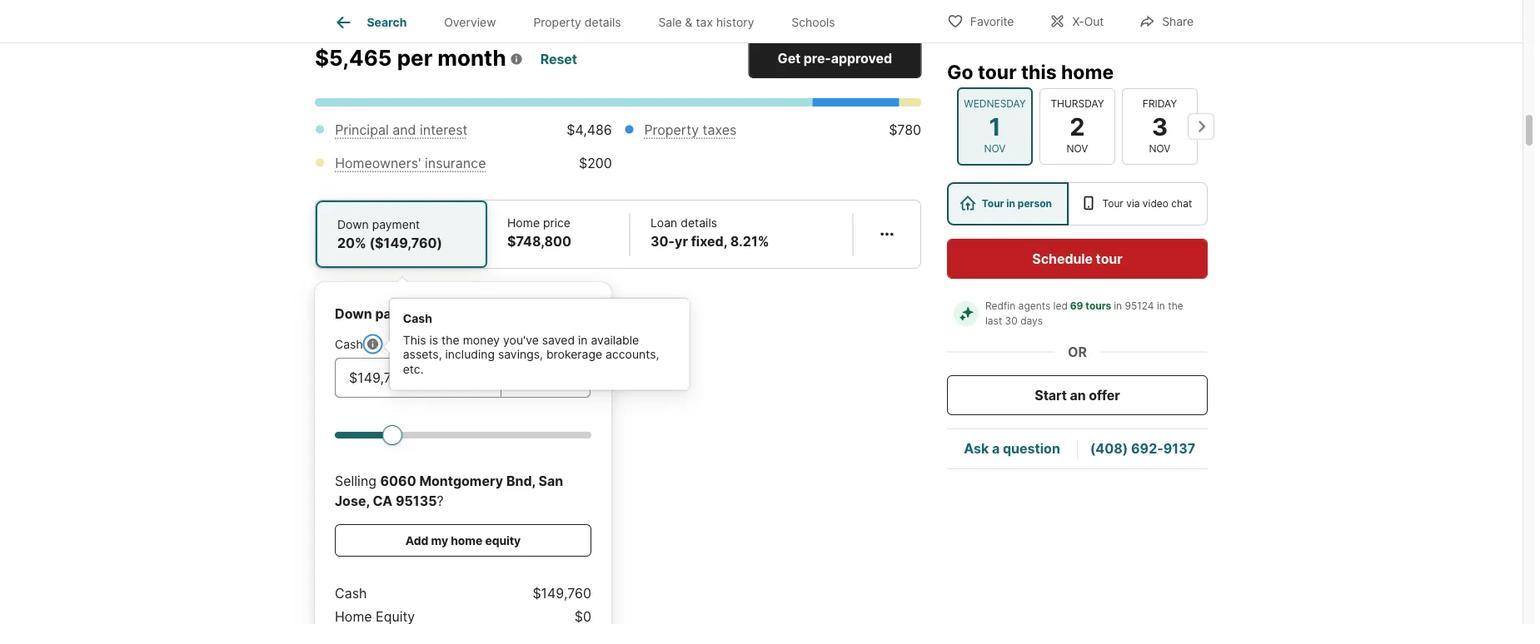 Task type: vqa. For each thing, say whether or not it's contained in the screenshot.
'next' icon
yes



Task type: locate. For each thing, give the bounding box(es) containing it.
payment up ($149,760)
[[372, 217, 420, 232]]

san
[[539, 473, 564, 490]]

1 vertical spatial home
[[451, 534, 483, 548]]

favorite button
[[933, 4, 1029, 38]]

down inside tooltip
[[335, 306, 372, 322]]

overview tab
[[426, 2, 515, 42]]

tab list
[[315, 0, 867, 42]]

etc.
[[403, 362, 424, 377]]

property left taxes
[[644, 122, 699, 138]]

tour up wednesday
[[978, 60, 1017, 83]]

the inside "in the last 30 days"
[[1168, 300, 1184, 312]]

$200
[[579, 155, 612, 171]]

list box
[[947, 182, 1208, 226]]

down
[[337, 217, 369, 232], [335, 306, 372, 322]]

None button
[[957, 87, 1033, 166], [1040, 88, 1116, 165], [1122, 88, 1198, 165], [957, 87, 1033, 166], [1040, 88, 1116, 165], [1122, 88, 1198, 165]]

1 vertical spatial down
[[335, 306, 372, 322]]

1
[[989, 112, 1001, 141]]

payment up this
[[375, 306, 433, 322]]

nov for 2
[[1067, 143, 1089, 155]]

principal
[[335, 122, 389, 138]]

nov
[[985, 143, 1006, 155], [1067, 143, 1089, 155], [1149, 143, 1171, 155]]

details for property details
[[585, 15, 621, 29]]

my
[[431, 534, 448, 548]]

the right 95124
[[1168, 300, 1184, 312]]

0 vertical spatial the
[[1168, 300, 1184, 312]]

loan
[[651, 216, 678, 230]]

1 horizontal spatial home
[[1061, 60, 1114, 83]]

tour left "person"
[[982, 198, 1004, 210]]

start an offer button
[[947, 376, 1208, 416]]

x-out
[[1073, 15, 1104, 29]]

$5,465
[[315, 45, 392, 71]]

1 vertical spatial property
[[644, 122, 699, 138]]

down down the 20% at the top of the page
[[335, 306, 372, 322]]

tooltip
[[315, 269, 922, 625]]

payment inside down payment 20% ($149,760)
[[372, 217, 420, 232]]

nov down '2'
[[1067, 143, 1089, 155]]

this
[[403, 333, 426, 347]]

thursday
[[1051, 98, 1105, 110]]

cash inside cash this is the money you've saved in available assets, including savings, brokerage accounts, etc.
[[403, 312, 432, 326]]

1 horizontal spatial property
[[644, 122, 699, 138]]

in right 95124
[[1157, 300, 1166, 312]]

schools tab
[[773, 2, 854, 42]]

selling
[[335, 473, 380, 490]]

payment inside tooltip
[[375, 306, 433, 322]]

tour inside 'button'
[[1096, 251, 1123, 267]]

in left "person"
[[1007, 198, 1016, 210]]

tour for schedule
[[1096, 251, 1123, 267]]

details left sale
[[585, 15, 621, 29]]

1 vertical spatial payment
[[375, 306, 433, 322]]

payment
[[372, 217, 420, 232], [375, 306, 433, 322]]

1 vertical spatial tour
[[1096, 251, 1123, 267]]

0 horizontal spatial the
[[442, 333, 460, 347]]

get pre-approved button
[[748, 38, 922, 78]]

via
[[1127, 198, 1140, 210]]

nov inside thursday 2 nov
[[1067, 143, 1089, 155]]

tour via video chat option
[[1069, 182, 1208, 226]]

home inside button
[[451, 534, 483, 548]]

2 horizontal spatial nov
[[1149, 143, 1171, 155]]

and
[[393, 122, 416, 138]]

property inside tab
[[534, 15, 581, 29]]

details inside loan details 30-yr fixed, 8.21%
[[681, 216, 717, 230]]

$149,760
[[533, 586, 592, 602]]

0 horizontal spatial tour
[[978, 60, 1017, 83]]

(408) 692-9137
[[1091, 441, 1196, 457]]

nov inside the wednesday 1 nov
[[985, 143, 1006, 155]]

details up fixed,
[[681, 216, 717, 230]]

schools
[[792, 15, 835, 29]]

tour via video chat
[[1103, 198, 1193, 210]]

tour in person
[[982, 198, 1052, 210]]

nov down 1 on the right top of page
[[985, 143, 1006, 155]]

None text field
[[349, 368, 488, 388]]

ask
[[964, 441, 989, 457]]

2 vertical spatial cash
[[335, 586, 367, 602]]

including
[[445, 348, 495, 362]]

equity
[[485, 534, 521, 548]]

0 vertical spatial down
[[337, 217, 369, 232]]

1 horizontal spatial the
[[1168, 300, 1184, 312]]

is
[[430, 333, 438, 347]]

1 tour from the left
[[982, 198, 1004, 210]]

property up reset
[[534, 15, 581, 29]]

tour for tour via video chat
[[1103, 198, 1124, 210]]

0 vertical spatial payment
[[372, 217, 420, 232]]

down for down payment
[[335, 306, 372, 322]]

you've
[[503, 333, 539, 347]]

95124
[[1125, 300, 1154, 312]]

($149,760)
[[370, 235, 443, 251]]

1 horizontal spatial nov
[[1067, 143, 1089, 155]]

wednesday
[[964, 98, 1026, 110]]

the right is
[[442, 333, 460, 347]]

1 vertical spatial cash
[[335, 337, 363, 352]]

price
[[543, 216, 571, 230]]

out
[[1085, 15, 1104, 29]]

0 vertical spatial details
[[585, 15, 621, 29]]

1 vertical spatial the
[[442, 333, 460, 347]]

0 horizontal spatial home
[[451, 534, 483, 548]]

property details
[[534, 15, 621, 29]]

nov inside friday 3 nov
[[1149, 143, 1171, 155]]

details
[[585, 15, 621, 29], [681, 216, 717, 230]]

property taxes
[[644, 122, 737, 138]]

0 horizontal spatial nov
[[985, 143, 1006, 155]]

0 vertical spatial home
[[1061, 60, 1114, 83]]

1 horizontal spatial tour
[[1103, 198, 1124, 210]]

details inside tab
[[585, 15, 621, 29]]

in inside "in the last 30 days"
[[1157, 300, 1166, 312]]

available
[[591, 333, 639, 347]]

1 nov from the left
[[985, 143, 1006, 155]]

homeowners' insurance link
[[335, 155, 486, 171]]

home right my
[[451, 534, 483, 548]]

0 vertical spatial cash
[[403, 312, 432, 326]]

search link
[[334, 12, 407, 32]]

3 nov from the left
[[1149, 143, 1171, 155]]

1 horizontal spatial tour
[[1096, 251, 1123, 267]]

in up brokerage
[[578, 333, 588, 347]]

in the last 30 days
[[986, 300, 1187, 327]]

down up the 20% at the top of the page
[[337, 217, 369, 232]]

home up the thursday
[[1061, 60, 1114, 83]]

0 vertical spatial property
[[534, 15, 581, 29]]

start
[[1035, 387, 1067, 404]]

payment for down payment
[[375, 306, 433, 322]]

1 horizontal spatial details
[[681, 216, 717, 230]]

down inside down payment 20% ($149,760)
[[337, 217, 369, 232]]

redfin agents led 69 tours in 95124
[[986, 300, 1154, 312]]

tour
[[978, 60, 1017, 83], [1096, 251, 1123, 267]]

30-
[[651, 233, 675, 250]]

favorite
[[971, 15, 1014, 29]]

2 nov from the left
[[1067, 143, 1089, 155]]

tour left via
[[1103, 198, 1124, 210]]

6060
[[380, 473, 416, 490]]

1 vertical spatial details
[[681, 216, 717, 230]]

in
[[1007, 198, 1016, 210], [1114, 300, 1122, 312], [1157, 300, 1166, 312], [578, 333, 588, 347]]

taxes
[[703, 122, 737, 138]]

0 vertical spatial tour
[[978, 60, 1017, 83]]

days
[[1021, 315, 1043, 327]]

0 horizontal spatial details
[[585, 15, 621, 29]]

an
[[1070, 387, 1086, 404]]

nov down 3 on the top of page
[[1149, 143, 1171, 155]]

pre-
[[804, 50, 831, 66]]

tour right schedule at the right
[[1096, 251, 1123, 267]]

yr
[[675, 233, 688, 250]]

0 horizontal spatial property
[[534, 15, 581, 29]]

2 tour from the left
[[1103, 198, 1124, 210]]

0 horizontal spatial tour
[[982, 198, 1004, 210]]



Task type: describe. For each thing, give the bounding box(es) containing it.
x-out button
[[1035, 4, 1118, 38]]

$748,800
[[507, 233, 572, 250]]

$4,486
[[567, 122, 612, 138]]

loan details 30-yr fixed, 8.21%
[[651, 216, 769, 250]]

down payment
[[335, 306, 433, 322]]

nov for 3
[[1149, 143, 1171, 155]]

get pre-approved
[[778, 50, 892, 66]]

homeowners'
[[335, 155, 421, 171]]

redfin
[[986, 300, 1016, 312]]

the inside cash this is the money you've saved in available assets, including savings, brokerage accounts, etc.
[[442, 333, 460, 347]]

a
[[992, 441, 1000, 457]]

add
[[406, 534, 429, 548]]

ca
[[373, 493, 393, 510]]

8.21%
[[731, 233, 769, 250]]

friday 3 nov
[[1143, 98, 1177, 155]]

20%
[[337, 235, 366, 251]]

Down Payment Slider range field
[[335, 425, 592, 445]]

down for down payment 20% ($149,760)
[[337, 217, 369, 232]]

tour for go
[[978, 60, 1017, 83]]

insurance
[[425, 155, 486, 171]]

2
[[1070, 112, 1085, 141]]

3
[[1152, 112, 1168, 141]]

search
[[367, 15, 407, 29]]

schedule tour
[[1033, 251, 1123, 267]]

tooltip containing down payment
[[315, 269, 922, 625]]

share button
[[1125, 4, 1208, 38]]

9137
[[1164, 441, 1196, 457]]

start an offer
[[1035, 387, 1120, 404]]

chat
[[1172, 198, 1193, 210]]

property for property details
[[534, 15, 581, 29]]

30
[[1005, 315, 1018, 327]]

tour for tour in person
[[982, 198, 1004, 210]]

in right the tours
[[1114, 300, 1122, 312]]

6060 montgomery bnd, san jose, ca 95135
[[335, 473, 564, 510]]

offer
[[1089, 387, 1120, 404]]

next image
[[1188, 113, 1215, 140]]

history
[[717, 15, 754, 29]]

home
[[507, 216, 540, 230]]

details for loan details 30-yr fixed, 8.21%
[[681, 216, 717, 230]]

interest
[[420, 122, 468, 138]]

$5,465 per month
[[315, 45, 506, 71]]

question
[[1003, 441, 1061, 457]]

cash this is the money you've saved in available assets, including savings, brokerage accounts, etc.
[[403, 312, 659, 377]]

this
[[1021, 60, 1057, 83]]

last
[[986, 315, 1003, 327]]

savings,
[[498, 348, 543, 362]]

sale & tax history tab
[[640, 2, 773, 42]]

wednesday 1 nov
[[964, 98, 1026, 155]]

go tour this home
[[947, 60, 1114, 83]]

(408)
[[1091, 441, 1128, 457]]

sale
[[659, 15, 682, 29]]

property details tab
[[515, 2, 640, 42]]

share
[[1163, 15, 1194, 29]]

person
[[1018, 198, 1052, 210]]

add my home equity
[[406, 534, 521, 548]]

reset button
[[540, 44, 578, 74]]

(408) 692-9137 link
[[1091, 441, 1196, 457]]

none text field inside tooltip
[[349, 368, 488, 388]]

approved
[[831, 50, 892, 66]]

?
[[437, 493, 444, 510]]

home price $748,800
[[507, 216, 572, 250]]

nov for 1
[[985, 143, 1006, 155]]

95135
[[396, 493, 437, 510]]

or
[[1068, 344, 1087, 360]]

per
[[397, 45, 433, 71]]

list box containing tour in person
[[947, 182, 1208, 226]]

ask a question
[[964, 441, 1061, 457]]

bnd,
[[507, 473, 536, 490]]

agents
[[1019, 300, 1051, 312]]

down payment 20% ($149,760)
[[337, 217, 443, 251]]

tax
[[696, 15, 713, 29]]

property taxes link
[[644, 122, 737, 138]]

schedule tour button
[[947, 239, 1208, 279]]

accounts,
[[606, 348, 659, 362]]

payment for down payment 20% ($149,760)
[[372, 217, 420, 232]]

&
[[685, 15, 693, 29]]

69
[[1070, 300, 1084, 312]]

saved
[[542, 333, 575, 347]]

property for property taxes
[[644, 122, 699, 138]]

video
[[1143, 198, 1169, 210]]

money
[[463, 333, 500, 347]]

jose,
[[335, 493, 370, 510]]

tab list containing search
[[315, 0, 867, 42]]

fixed,
[[691, 233, 727, 250]]

go
[[947, 60, 974, 83]]

sale & tax history
[[659, 15, 754, 29]]

overview
[[444, 15, 496, 29]]

in inside cash this is the money you've saved in available assets, including savings, brokerage accounts, etc.
[[578, 333, 588, 347]]

montgomery
[[419, 473, 503, 490]]

reset
[[541, 51, 577, 67]]

homeowners' insurance
[[335, 155, 486, 171]]

in inside option
[[1007, 198, 1016, 210]]

add my home equity button
[[335, 525, 592, 557]]

friday
[[1143, 98, 1177, 110]]

tour in person option
[[947, 182, 1069, 226]]

thursday 2 nov
[[1051, 98, 1105, 155]]



